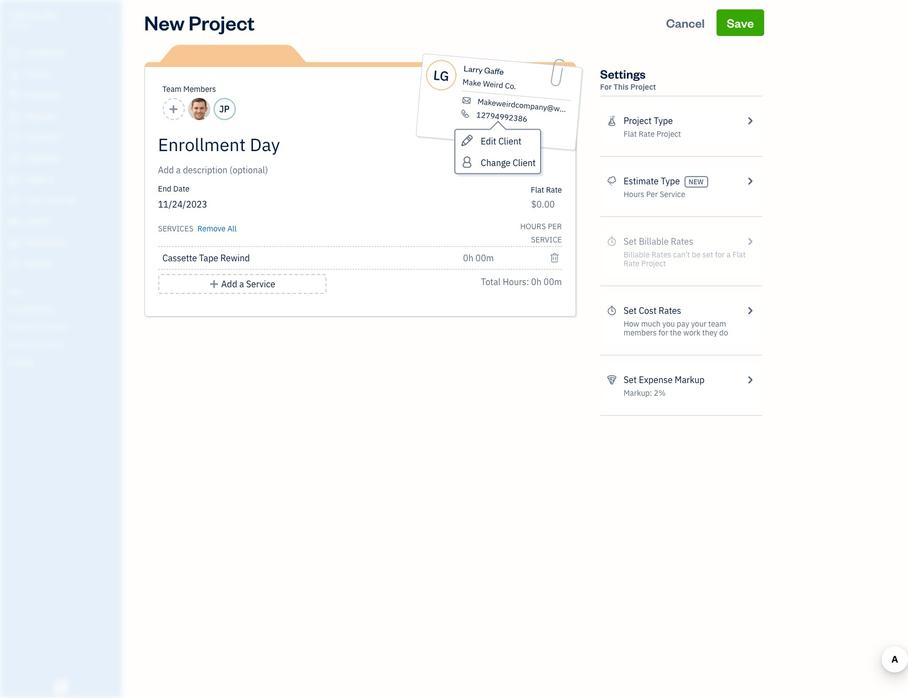 Task type: locate. For each thing, give the bounding box(es) containing it.
make
[[462, 77, 482, 88]]

type
[[654, 115, 673, 126], [661, 175, 680, 187]]

0 horizontal spatial flat
[[531, 185, 544, 195]]

set
[[624, 305, 637, 316], [624, 374, 637, 385]]

rate for flat rate
[[546, 185, 562, 195]]

chevronright image
[[745, 114, 755, 127], [745, 304, 755, 317], [745, 373, 755, 386]]

1 vertical spatial type
[[661, 175, 680, 187]]

service inside button
[[246, 278, 275, 290]]

plus image
[[209, 277, 219, 291]]

team members
[[162, 84, 216, 94]]

1 horizontal spatial rate
[[639, 129, 655, 139]]

per
[[647, 189, 658, 199]]

2 chevronright image from the top
[[745, 304, 755, 317]]

1 horizontal spatial flat
[[624, 129, 637, 139]]

remove project service image
[[550, 251, 560, 265]]

1 vertical spatial flat
[[531, 185, 544, 195]]

Amount (USD) text field
[[531, 199, 555, 210]]

1 vertical spatial chevronright image
[[745, 304, 755, 317]]

0 vertical spatial service
[[660, 189, 686, 199]]

client image
[[7, 69, 20, 80]]

client right edit
[[498, 135, 521, 147]]

1 vertical spatial rate
[[546, 185, 562, 195]]

Project Name text field
[[158, 133, 463, 156]]

add a service button
[[158, 274, 326, 294]]

rates
[[659, 305, 682, 316]]

cancel button
[[656, 9, 715, 36]]

date
[[173, 184, 190, 194]]

1 vertical spatial set
[[624, 374, 637, 385]]

your
[[691, 319, 707, 329]]

timetracking image
[[607, 304, 617, 317]]

project type
[[624, 115, 673, 126]]

makeweirdcompany@weird.co
[[477, 96, 584, 116]]

set for set cost rates
[[624, 305, 637, 316]]

owner
[[9, 22, 29, 30]]

how
[[624, 319, 640, 329]]

0 vertical spatial rate
[[639, 129, 655, 139]]

this
[[614, 82, 629, 92]]

flat down project type at top right
[[624, 129, 637, 139]]

estimates image
[[607, 174, 617, 188]]

hours inside hours per service
[[520, 221, 546, 231]]

add
[[221, 278, 237, 290]]

set cost rates
[[624, 305, 682, 316]]

rate down project type at top right
[[639, 129, 655, 139]]

flat up amount (usd) text box
[[531, 185, 544, 195]]

end
[[158, 184, 171, 194]]

flat rate project
[[624, 129, 681, 139]]

1 horizontal spatial service
[[660, 189, 686, 199]]

larry
[[463, 63, 483, 75]]

0 horizontal spatial service
[[246, 278, 275, 290]]

new
[[689, 178, 704, 186]]

client for change
[[512, 157, 536, 168]]

lg
[[433, 66, 450, 85]]

add a service
[[221, 278, 275, 290]]

1 horizontal spatial hours
[[624, 189, 645, 199]]

remove
[[198, 224, 226, 234]]

project
[[189, 9, 255, 35], [631, 82, 656, 92], [624, 115, 652, 126], [657, 129, 681, 139]]

1 vertical spatial hours
[[520, 221, 546, 231]]

weird
[[483, 79, 504, 90]]

flat
[[624, 129, 637, 139], [531, 185, 544, 195]]

0 horizontal spatial hours
[[520, 221, 546, 231]]

set up how
[[624, 305, 637, 316]]

2 vertical spatial chevronright image
[[745, 373, 755, 386]]

0 horizontal spatial rate
[[546, 185, 562, 195]]

0 vertical spatial client
[[498, 135, 521, 147]]

add team member image
[[168, 102, 179, 116]]

estimate image
[[7, 90, 20, 101]]

end date
[[158, 184, 190, 194]]

service right per
[[660, 189, 686, 199]]

type up hours per service
[[661, 175, 680, 187]]

how much you pay your team members for the work they do
[[624, 319, 728, 338]]

settings for this project
[[600, 66, 656, 92]]

timer image
[[7, 195, 20, 206]]

2 set from the top
[[624, 374, 637, 385]]

0 vertical spatial flat
[[624, 129, 637, 139]]

0h
[[531, 276, 542, 287]]

project inside the settings for this project
[[631, 82, 656, 92]]

1 vertical spatial client
[[512, 157, 536, 168]]

invoice image
[[7, 111, 20, 122]]

for
[[600, 82, 612, 92]]

markup:
[[624, 388, 652, 398]]

service for hours per service
[[660, 189, 686, 199]]

services
[[158, 224, 193, 234]]

inc
[[43, 10, 58, 21]]

team
[[162, 84, 182, 94]]

estimate type
[[624, 175, 680, 187]]

service
[[660, 189, 686, 199], [246, 278, 275, 290]]

hours
[[624, 189, 645, 199], [520, 221, 546, 231]]

service right a
[[246, 278, 275, 290]]

service
[[531, 235, 562, 245]]

expense
[[639, 374, 673, 385]]

client right change
[[512, 157, 536, 168]]

client
[[498, 135, 521, 147], [512, 157, 536, 168]]

0h 00m text field
[[463, 252, 495, 264]]

services remove all
[[158, 224, 237, 234]]

remove all button
[[195, 220, 237, 235]]

0 vertical spatial type
[[654, 115, 673, 126]]

hours up the service
[[520, 221, 546, 231]]

set up markup:
[[624, 374, 637, 385]]

1 chevronright image from the top
[[745, 114, 755, 127]]

rate up amount (usd) text box
[[546, 185, 562, 195]]

settings
[[600, 66, 646, 81]]

hours down 'estimate' at the right
[[624, 189, 645, 199]]

total hours: 0h 00m
[[481, 276, 562, 287]]

much
[[641, 319, 661, 329]]

all
[[228, 224, 237, 234]]

the
[[670, 328, 682, 338]]

0 vertical spatial set
[[624, 305, 637, 316]]

0 vertical spatial hours
[[624, 189, 645, 199]]

1 set from the top
[[624, 305, 637, 316]]

1 vertical spatial service
[[246, 278, 275, 290]]

3 chevronright image from the top
[[745, 373, 755, 386]]

team members image
[[8, 304, 118, 313]]

0 vertical spatial chevronright image
[[745, 114, 755, 127]]

type up the flat rate project
[[654, 115, 673, 126]]

co.
[[505, 81, 516, 91]]

gaffe
[[484, 65, 504, 77]]

chevronright image for set cost rates
[[745, 304, 755, 317]]

rate
[[639, 129, 655, 139], [546, 185, 562, 195]]

save button
[[717, 9, 764, 36]]

freshbooks image
[[52, 680, 70, 694]]

edit
[[481, 135, 496, 147]]

phone image
[[459, 109, 471, 119]]



Task type: vqa. For each thing, say whether or not it's contained in the screenshot.


Task type: describe. For each thing, give the bounding box(es) containing it.
do
[[720, 328, 728, 338]]

chevronright image for project type
[[745, 114, 755, 127]]

items and services image
[[8, 322, 118, 331]]

you
[[663, 319, 675, 329]]

flat for flat rate
[[531, 185, 544, 195]]

settings image
[[8, 358, 118, 366]]

members
[[183, 84, 216, 94]]

per
[[548, 221, 562, 231]]

change
[[481, 157, 510, 168]]

Project Description text field
[[158, 163, 463, 177]]

rewind
[[220, 252, 250, 264]]

12794992386
[[476, 110, 528, 124]]

cassette
[[162, 252, 197, 264]]

chevronright image for set expense markup
[[745, 373, 755, 386]]

cassette tape rewind
[[162, 252, 250, 264]]

payment image
[[7, 132, 20, 143]]

hours for estimate type
[[624, 189, 645, 199]]

set for set expense markup
[[624, 374, 637, 385]]

type for project type
[[654, 115, 673, 126]]

save
[[727, 15, 754, 30]]

edit client
[[481, 135, 521, 147]]

turtle inc owner
[[9, 10, 58, 30]]

work
[[684, 328, 701, 338]]

flat for flat rate project
[[624, 129, 637, 139]]

2%
[[654, 388, 666, 398]]

new project
[[144, 9, 255, 35]]

markup: 2%
[[624, 388, 666, 398]]

they
[[703, 328, 718, 338]]

type for estimate type
[[661, 175, 680, 187]]

members
[[624, 328, 657, 338]]

total
[[481, 276, 501, 287]]

report image
[[7, 259, 20, 270]]

hours:
[[503, 276, 529, 287]]

tape
[[199, 252, 218, 264]]

rate for flat rate project
[[639, 129, 655, 139]]

projects image
[[607, 114, 617, 127]]

cancel
[[666, 15, 705, 30]]

change client button
[[455, 152, 540, 173]]

pay
[[677, 319, 690, 329]]

00m
[[544, 276, 562, 287]]

End date in  format text field
[[158, 199, 360, 210]]

hours for services
[[520, 221, 546, 231]]

chart image
[[7, 237, 20, 249]]

hours per service
[[624, 189, 686, 199]]

project image
[[7, 174, 20, 185]]

change client
[[481, 157, 536, 168]]

service for add a service
[[246, 278, 275, 290]]

new
[[144, 9, 185, 35]]

main element
[[0, 0, 149, 698]]

money image
[[7, 216, 20, 228]]

for
[[659, 328, 669, 338]]

envelope image
[[461, 96, 472, 105]]

larry gaffe make weird co.
[[462, 63, 516, 91]]

estimate
[[624, 175, 659, 187]]

markup
[[675, 374, 705, 385]]

apps image
[[8, 287, 118, 296]]

team
[[709, 319, 727, 329]]

cost
[[639, 305, 657, 316]]

dashboard image
[[7, 48, 20, 59]]

expense image
[[7, 153, 20, 164]]

expenses image
[[607, 373, 617, 386]]

edit client button
[[455, 130, 540, 152]]

set expense markup
[[624, 374, 705, 385]]

a
[[239, 278, 244, 290]]

turtle
[[9, 10, 41, 21]]

flat rate
[[531, 185, 562, 195]]

hours per service
[[520, 221, 562, 245]]

client for edit
[[498, 135, 521, 147]]

chevronright image
[[745, 174, 755, 188]]

bank connections image
[[8, 340, 118, 349]]

jp
[[219, 104, 230, 115]]



